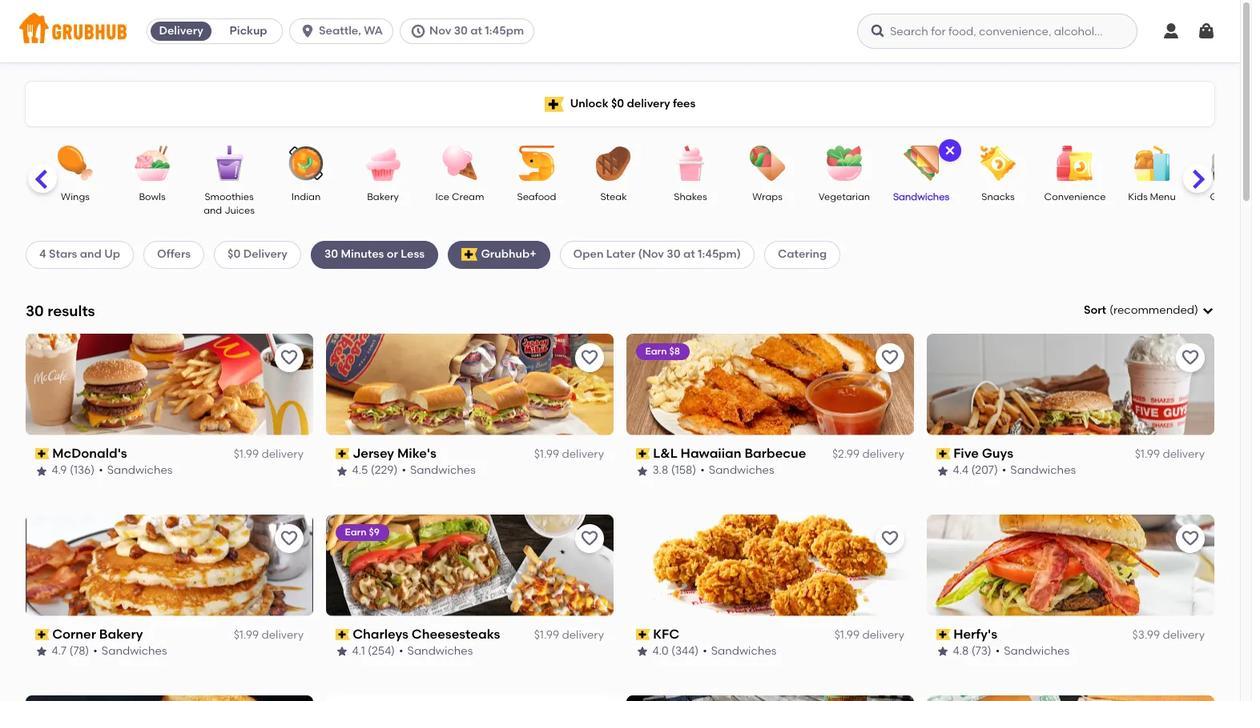 Task type: vqa. For each thing, say whether or not it's contained in the screenshot.


Task type: locate. For each thing, give the bounding box(es) containing it.
svg image
[[1162, 22, 1181, 41], [1197, 22, 1216, 41], [944, 144, 956, 157]]

sandwiches right (73)
[[1004, 645, 1070, 659]]

• sandwiches right (344)
[[703, 645, 777, 659]]

1 horizontal spatial save this restaurant image
[[1181, 348, 1200, 368]]

the meltdown logo image
[[26, 696, 313, 702]]

corner bakery logo image
[[26, 515, 313, 617]]

open
[[573, 248, 604, 261]]

0 horizontal spatial save this restaurant image
[[580, 348, 599, 368]]

• sandwiches down mike's
[[402, 464, 476, 478]]

sandwiches for charleys cheesesteaks
[[408, 645, 473, 659]]

30 results
[[26, 302, 95, 320]]

sandwiches
[[893, 191, 949, 203], [107, 464, 173, 478], [411, 464, 476, 478], [709, 464, 775, 478], [1011, 464, 1076, 478], [102, 645, 168, 659], [408, 645, 473, 659], [711, 645, 777, 659], [1004, 645, 1070, 659]]

delivery left pickup
[[159, 24, 203, 38]]

0 vertical spatial bakery
[[367, 191, 399, 203]]

$1.99 delivery for corner bakery
[[234, 629, 304, 642]]

subscription pass image left "herfy's"
[[936, 630, 951, 641]]

charleys
[[353, 627, 409, 642]]

subscription pass image left five
[[936, 449, 951, 460]]

• right (136)
[[99, 464, 103, 478]]

• sandwiches
[[99, 464, 173, 478], [402, 464, 476, 478], [701, 464, 775, 478], [1002, 464, 1076, 478], [94, 645, 168, 659], [399, 645, 473, 659], [703, 645, 777, 659], [996, 645, 1070, 659]]

(207)
[[972, 464, 998, 478]]

grubhub+
[[481, 248, 536, 261]]

star icon image left 4.7
[[35, 646, 48, 659]]

grubhub plus flag logo image for unlock $0 delivery fees
[[544, 97, 564, 112]]

30 left minutes
[[324, 248, 338, 261]]

sort
[[1084, 304, 1106, 317]]

grocery image
[[1201, 146, 1252, 181]]

• for herfy's
[[996, 645, 1000, 659]]

1 vertical spatial earn
[[345, 527, 367, 538]]

1 vertical spatial $0
[[228, 248, 241, 261]]

• right "(78)"
[[94, 645, 98, 659]]

and down smoothies
[[204, 205, 222, 217]]

4.4
[[953, 464, 969, 478]]

1 horizontal spatial grubhub plus flag logo image
[[544, 97, 564, 112]]

and
[[204, 205, 222, 217], [80, 248, 102, 261]]

or
[[387, 248, 398, 261]]

star icon image
[[35, 465, 48, 478], [336, 465, 348, 478], [636, 465, 649, 478], [936, 465, 949, 478], [35, 646, 48, 659], [336, 646, 348, 659], [636, 646, 649, 659], [936, 646, 949, 659]]

star icon image for jersey mike's
[[336, 465, 348, 478]]

• sandwiches for mcdonald's
[[99, 464, 173, 478]]

save this restaurant image
[[580, 348, 599, 368], [1181, 348, 1200, 368]]

bakery down bakery image
[[367, 191, 399, 203]]

0 horizontal spatial earn
[[345, 527, 367, 538]]

• for l&l hawaiian barbecue
[[701, 464, 705, 478]]

0 horizontal spatial subscription pass image
[[35, 449, 49, 460]]

bakery
[[367, 191, 399, 203], [100, 627, 143, 642]]

recommended
[[1113, 304, 1194, 317]]

shakes
[[674, 191, 707, 203]]

save this restaurant button for jersey mike's
[[575, 343, 604, 372]]

grubhub plus flag logo image left grubhub+
[[462, 249, 478, 262]]

star icon image for corner bakery
[[35, 646, 48, 659]]

sandwiches down mike's
[[411, 464, 476, 478]]

grubhub plus flag logo image
[[544, 97, 564, 112], [462, 249, 478, 262]]

1 horizontal spatial earn
[[646, 346, 667, 357]]

kids menu image
[[1124, 146, 1180, 181]]

seattle,
[[319, 24, 361, 38]]

sandwiches down corner bakery
[[102, 645, 168, 659]]

(136)
[[70, 464, 95, 478]]

$1.99 delivery for kfc
[[834, 629, 904, 642]]

sandwiches for corner bakery
[[102, 645, 168, 659]]

sandwiches image
[[893, 146, 949, 181]]

earn
[[646, 346, 667, 357], [345, 527, 367, 538]]

$1.99 for jersey mike's
[[534, 448, 559, 461]]

• right (254)
[[399, 645, 404, 659]]

sort ( recommended )
[[1084, 304, 1198, 317]]

bowls image
[[124, 146, 180, 181]]

star icon image left 4.4
[[936, 465, 949, 478]]

• for five guys
[[1002, 464, 1007, 478]]

delivery for mcdonald's
[[262, 448, 304, 461]]

$1.99
[[234, 448, 259, 461], [534, 448, 559, 461], [1135, 448, 1160, 461], [234, 629, 259, 642], [534, 629, 559, 642], [834, 629, 860, 642]]

•
[[99, 464, 103, 478], [402, 464, 407, 478], [701, 464, 705, 478], [1002, 464, 1007, 478], [94, 645, 98, 659], [399, 645, 404, 659], [703, 645, 707, 659], [996, 645, 1000, 659]]

jersey
[[353, 446, 395, 461]]

svg image inside field
[[1202, 305, 1214, 317]]

$1.99 delivery for five guys
[[1135, 448, 1205, 461]]

0 vertical spatial earn
[[646, 346, 667, 357]]

1 horizontal spatial bakery
[[367, 191, 399, 203]]

snacks
[[982, 191, 1015, 203]]

save this restaurant image down )
[[1181, 348, 1200, 368]]

• right (158)
[[701, 464, 705, 478]]

4.7 (78)
[[52, 645, 90, 659]]

4.4 (207)
[[953, 464, 998, 478]]

subscription pass image left l&l
[[636, 449, 650, 460]]

0 vertical spatial grubhub plus flag logo image
[[544, 97, 564, 112]]

• down guys
[[1002, 464, 1007, 478]]

4.1 (254)
[[352, 645, 395, 659]]

$1.99 delivery for mcdonald's
[[234, 448, 304, 461]]

• sandwiches for herfy's
[[996, 645, 1070, 659]]

4.7
[[52, 645, 67, 659]]

30
[[454, 24, 468, 38], [324, 248, 338, 261], [667, 248, 681, 261], [26, 302, 44, 320]]

cheesesteaks
[[412, 627, 501, 642]]

save this restaurant button for kfc
[[876, 524, 904, 553]]

at left 1:45pm)
[[683, 248, 695, 261]]

l&l
[[653, 446, 678, 461]]

seafood
[[517, 191, 556, 203]]

jersey mike's
[[353, 446, 437, 461]]

charleys cheesesteaks
[[353, 627, 501, 642]]

offers
[[157, 248, 191, 261]]

delivery
[[627, 97, 670, 110], [262, 448, 304, 461], [562, 448, 604, 461], [862, 448, 904, 461], [1163, 448, 1205, 461], [262, 629, 304, 642], [562, 629, 604, 642], [862, 629, 904, 642], [1163, 629, 1205, 642]]

save this restaurant image for mcdonald's
[[280, 348, 299, 368]]

subscription pass image left charleys
[[336, 630, 350, 641]]

sandwiches down l&l hawaiian barbecue
[[709, 464, 775, 478]]

save this restaurant image for jersey mike's
[[580, 348, 599, 368]]

save this restaurant button for mcdonald's
[[275, 343, 304, 372]]

• sandwiches down guys
[[1002, 464, 1076, 478]]

1 save this restaurant image from the left
[[580, 348, 599, 368]]

smoothies and juices image
[[201, 146, 257, 181]]

star icon image left 4.0
[[636, 646, 649, 659]]

0 vertical spatial and
[[204, 205, 222, 217]]

at left 1:45pm
[[470, 24, 482, 38]]

star icon image for kfc
[[636, 646, 649, 659]]

• right (344)
[[703, 645, 707, 659]]

save this restaurant button for herfy's
[[1176, 524, 1205, 553]]

save this restaurant image
[[280, 348, 299, 368], [880, 348, 900, 368], [280, 529, 299, 548], [580, 529, 599, 548], [880, 529, 900, 548], [1181, 529, 1200, 548]]

0 horizontal spatial and
[[80, 248, 102, 261]]

at
[[470, 24, 482, 38], [683, 248, 695, 261]]

subscription pass image left corner
[[35, 630, 49, 641]]

sandwiches for mcdonald's
[[107, 464, 173, 478]]

svg image
[[300, 23, 316, 39], [410, 23, 426, 39], [870, 23, 886, 39], [1202, 305, 1214, 317]]

cream
[[452, 191, 484, 203]]

4.9 (136)
[[52, 464, 95, 478]]

ice
[[435, 191, 449, 203]]

None field
[[1084, 303, 1214, 319]]

save this restaurant image for kfc
[[880, 529, 900, 548]]

at inside nov 30 at 1:45pm button
[[470, 24, 482, 38]]

1 vertical spatial delivery
[[243, 248, 288, 261]]

$0
[[611, 97, 624, 110], [228, 248, 241, 261]]

save this restaurant button
[[275, 343, 304, 372], [575, 343, 604, 372], [876, 343, 904, 372], [1176, 343, 1205, 372], [275, 524, 304, 553], [575, 524, 604, 553], [876, 524, 904, 553], [1176, 524, 1205, 553]]

0 horizontal spatial at
[[470, 24, 482, 38]]

sandwiches down sandwiches image
[[893, 191, 949, 203]]

0 horizontal spatial delivery
[[159, 24, 203, 38]]

less
[[401, 248, 425, 261]]

Search for food, convenience, alcohol... search field
[[857, 14, 1138, 49]]

• for corner bakery
[[94, 645, 98, 659]]

$1.99 for five guys
[[1135, 448, 1160, 461]]

• sandwiches down mcdonald's
[[99, 464, 173, 478]]

0 horizontal spatial $0
[[228, 248, 241, 261]]

• for jersey mike's
[[402, 464, 407, 478]]

delivery for charleys cheesesteaks
[[562, 629, 604, 642]]

subscription pass image
[[35, 449, 49, 460], [336, 630, 350, 641], [936, 630, 951, 641]]

subscription pass image left jersey
[[336, 449, 350, 460]]

earn left $9
[[345, 527, 367, 538]]

convenience image
[[1047, 146, 1103, 181]]

sandwiches up "aloha grill logo"
[[711, 645, 777, 659]]

30 right nov
[[454, 24, 468, 38]]

save this restaurant image for corner bakery
[[280, 529, 299, 548]]

sandwiches down mcdonald's
[[107, 464, 173, 478]]

• right (73)
[[996, 645, 1000, 659]]

star icon image left 4.9
[[35, 465, 48, 478]]

sandwiches down charleys cheesesteaks
[[408, 645, 473, 659]]

star icon image left 4.1 on the left bottom
[[336, 646, 348, 659]]

• sandwiches down l&l hawaiian barbecue
[[701, 464, 775, 478]]

$0 right unlock
[[611, 97, 624, 110]]

• sandwiches right (73)
[[996, 645, 1070, 659]]

subscription pass image for l&l
[[636, 449, 650, 460]]

corner bakery
[[53, 627, 143, 642]]

1 vertical spatial and
[[80, 248, 102, 261]]

2 horizontal spatial subscription pass image
[[936, 630, 951, 641]]

1 horizontal spatial delivery
[[243, 248, 288, 261]]

svg image inside seattle, wa button
[[300, 23, 316, 39]]

vegetarian image
[[816, 146, 872, 181]]

wings
[[61, 191, 90, 203]]

2 save this restaurant image from the left
[[1181, 348, 1200, 368]]

delivery for herfy's
[[1163, 629, 1205, 642]]

star icon image left 4.8
[[936, 646, 949, 659]]

grubhub plus flag logo image left unlock
[[544, 97, 564, 112]]

• sandwiches down corner bakery
[[94, 645, 168, 659]]

wa
[[364, 24, 383, 38]]

1 horizontal spatial svg image
[[1162, 22, 1181, 41]]

star icon image left 4.5
[[336, 465, 348, 478]]

4 stars and up
[[39, 248, 120, 261]]

sandwiches down guys
[[1011, 464, 1076, 478]]

vegetarian
[[819, 191, 870, 203]]

0 vertical spatial delivery
[[159, 24, 203, 38]]

delivery down juices
[[243, 248, 288, 261]]

1 horizontal spatial and
[[204, 205, 222, 217]]

• sandwiches down charleys cheesesteaks
[[399, 645, 473, 659]]

• for kfc
[[703, 645, 707, 659]]

• down jersey mike's
[[402, 464, 407, 478]]

juices
[[224, 205, 255, 217]]

unlock $0 delivery fees
[[570, 97, 696, 110]]

and left the 'up'
[[80, 248, 102, 261]]

star icon image for herfy's
[[936, 646, 949, 659]]

1 vertical spatial grubhub plus flag logo image
[[462, 249, 478, 262]]

subscription pass image for five
[[936, 449, 951, 460]]

1 vertical spatial at
[[683, 248, 695, 261]]

earn $8
[[646, 346, 681, 357]]

1 vertical spatial bakery
[[100, 627, 143, 642]]

subscription pass image
[[336, 449, 350, 460], [636, 449, 650, 460], [936, 449, 951, 460], [35, 630, 49, 641], [636, 630, 650, 641]]

• sandwiches for jersey mike's
[[402, 464, 476, 478]]

subscription pass image left kfc
[[636, 630, 650, 641]]

five guys
[[954, 446, 1014, 461]]

earn left the '$8'
[[646, 346, 667, 357]]

subscription pass image for mcdonald's
[[35, 449, 49, 460]]

sandwiches for jersey mike's
[[411, 464, 476, 478]]

1:45pm
[[485, 24, 524, 38]]

$1.99 for charleys cheesesteaks
[[534, 629, 559, 642]]

save this restaurant image left earn $8
[[580, 348, 599, 368]]

1 horizontal spatial subscription pass image
[[336, 630, 350, 641]]

none field containing sort
[[1084, 303, 1214, 319]]

delivery
[[159, 24, 203, 38], [243, 248, 288, 261]]

$0 down juices
[[228, 248, 241, 261]]

0 vertical spatial at
[[470, 24, 482, 38]]

0 horizontal spatial grubhub plus flag logo image
[[462, 249, 478, 262]]

minutes
[[341, 248, 384, 261]]

indian image
[[278, 146, 334, 181]]

• sandwiches for corner bakery
[[94, 645, 168, 659]]

star icon image left "3.8"
[[636, 465, 649, 478]]

subscription pass image left mcdonald's
[[35, 449, 49, 460]]

0 vertical spatial $0
[[611, 97, 624, 110]]

bakery right corner
[[100, 627, 143, 642]]

grocery
[[1210, 191, 1248, 203]]



Task type: describe. For each thing, give the bounding box(es) containing it.
aloha grill logo image
[[626, 696, 914, 702]]

1 horizontal spatial $0
[[611, 97, 624, 110]]

subway® logo image
[[927, 696, 1214, 702]]

ice cream
[[435, 191, 484, 203]]

save this restaurant image for herfy's
[[1181, 529, 1200, 548]]

save this restaurant image for five guys
[[1181, 348, 1200, 368]]

earn for l&l hawaiian barbecue
[[646, 346, 667, 357]]

smoothies and juices
[[204, 191, 255, 217]]

sandwiches for l&l hawaiian barbecue
[[709, 464, 775, 478]]

$1.99 for mcdonald's
[[234, 448, 259, 461]]

kfc
[[653, 627, 680, 642]]

0 horizontal spatial svg image
[[944, 144, 956, 157]]

results
[[47, 302, 95, 320]]

seattle, wa
[[319, 24, 383, 38]]

(78)
[[70, 645, 90, 659]]

nov
[[429, 24, 451, 38]]

seafood image
[[509, 146, 565, 181]]

(158)
[[672, 464, 697, 478]]

0 horizontal spatial bakery
[[100, 627, 143, 642]]

$2.99 delivery
[[832, 448, 904, 461]]

menu
[[1150, 191, 1176, 203]]

wraps
[[752, 191, 783, 203]]

30 right (nov
[[667, 248, 681, 261]]

subscription pass image for herfy's
[[936, 630, 951, 641]]

kids menu
[[1128, 191, 1176, 203]]

• sandwiches for five guys
[[1002, 464, 1076, 478]]

1 horizontal spatial at
[[683, 248, 695, 261]]

$1.99 delivery for jersey mike's
[[534, 448, 604, 461]]

convenience
[[1044, 191, 1106, 203]]

4.5 (229)
[[352, 464, 398, 478]]

delivery button
[[147, 18, 215, 44]]

steak image
[[586, 146, 642, 181]]

30 minutes or less
[[324, 248, 425, 261]]

sandwiches for herfy's
[[1004, 645, 1070, 659]]

$3.99
[[1132, 629, 1160, 642]]

l&l hawaiian barbecue
[[653, 446, 807, 461]]

earn for charleys cheesesteaks
[[345, 527, 367, 538]]

4.1
[[352, 645, 365, 659]]

(73)
[[972, 645, 992, 659]]

kfc logo image
[[626, 515, 914, 617]]

l&l hawaiian barbecue logo image
[[626, 334, 914, 436]]

main navigation navigation
[[0, 0, 1240, 62]]

sandwiches for five guys
[[1011, 464, 1076, 478]]

• for mcdonald's
[[99, 464, 103, 478]]

delivery for l&l hawaiian barbecue
[[862, 448, 904, 461]]

indian
[[291, 191, 321, 203]]

mcdonald's
[[53, 446, 128, 461]]

2 horizontal spatial svg image
[[1197, 22, 1216, 41]]

herfy's logo image
[[927, 515, 1214, 617]]

pickup button
[[215, 18, 282, 44]]

(229)
[[371, 464, 398, 478]]

$8
[[670, 346, 681, 357]]

delivery for corner bakery
[[262, 629, 304, 642]]

• for charleys cheesesteaks
[[399, 645, 404, 659]]

snacks image
[[970, 146, 1026, 181]]

)
[[1194, 304, 1198, 317]]

wraps image
[[739, 146, 795, 181]]

4.8
[[953, 645, 969, 659]]

30 left results
[[26, 302, 44, 320]]

4.9
[[52, 464, 67, 478]]

4.0 (344)
[[653, 645, 699, 659]]

shakes image
[[663, 146, 719, 181]]

subscription pass image for jersey
[[336, 449, 350, 460]]

star icon image for mcdonald's
[[35, 465, 48, 478]]

corner
[[53, 627, 97, 642]]

star icon image for l&l hawaiian barbecue
[[636, 465, 649, 478]]

unlock
[[570, 97, 608, 110]]

$9
[[369, 527, 380, 538]]

kids
[[1128, 191, 1148, 203]]

bowls
[[139, 191, 166, 203]]

sandwiches for kfc
[[711, 645, 777, 659]]

smoothies
[[205, 191, 254, 203]]

$2.99
[[832, 448, 860, 461]]

wings image
[[47, 146, 103, 181]]

4.8 (73)
[[953, 645, 992, 659]]

(nov
[[638, 248, 664, 261]]

stars
[[49, 248, 77, 261]]

(344)
[[672, 645, 699, 659]]

five guys logo image
[[927, 334, 1214, 436]]

$1.99 for corner bakery
[[234, 629, 259, 642]]

nov 30 at 1:45pm button
[[400, 18, 541, 44]]

4.5
[[352, 464, 368, 478]]

$1.99 delivery for charleys cheesesteaks
[[534, 629, 604, 642]]

catering
[[778, 248, 827, 261]]

earn $9
[[345, 527, 380, 538]]

save this restaurant button for corner bakery
[[275, 524, 304, 553]]

4
[[39, 248, 46, 261]]

grubhub plus flag logo image for grubhub+
[[462, 249, 478, 262]]

soup image
[[0, 146, 26, 181]]

• sandwiches for kfc
[[703, 645, 777, 659]]

mike's
[[398, 446, 437, 461]]

4.0
[[653, 645, 669, 659]]

bakery image
[[355, 146, 411, 181]]

star icon image for five guys
[[936, 465, 949, 478]]

3.8 (158)
[[653, 464, 697, 478]]

up
[[104, 248, 120, 261]]

herfy's
[[954, 627, 998, 642]]

$0 delivery
[[228, 248, 288, 261]]

$3.99 delivery
[[1132, 629, 1205, 642]]

fees
[[673, 97, 696, 110]]

svg image inside nov 30 at 1:45pm button
[[410, 23, 426, 39]]

(
[[1110, 304, 1113, 317]]

barbecue
[[745, 446, 807, 461]]

subscription pass image for charleys cheesesteaks
[[336, 630, 350, 641]]

open later (nov 30 at 1:45pm)
[[573, 248, 741, 261]]

and inside smoothies and juices
[[204, 205, 222, 217]]

steak
[[600, 191, 627, 203]]

nov 30 at 1:45pm
[[429, 24, 524, 38]]

jersey mike's logo image
[[326, 334, 614, 436]]

delivery for kfc
[[862, 629, 904, 642]]

ice cream image
[[432, 146, 488, 181]]

• sandwiches for charleys cheesesteaks
[[399, 645, 473, 659]]

$1.99 for kfc
[[834, 629, 860, 642]]

delivery inside button
[[159, 24, 203, 38]]

3.8
[[653, 464, 669, 478]]

later
[[606, 248, 635, 261]]

30 inside button
[[454, 24, 468, 38]]

delivery for five guys
[[1163, 448, 1205, 461]]

• sandwiches for l&l hawaiian barbecue
[[701, 464, 775, 478]]

save this restaurant button for five guys
[[1176, 343, 1205, 372]]

delivery for jersey mike's
[[562, 448, 604, 461]]

subscription pass image for corner
[[35, 630, 49, 641]]

(254)
[[368, 645, 395, 659]]

hawaiian
[[681, 446, 742, 461]]

jack in the box logo image
[[326, 696, 614, 702]]

guys
[[982, 446, 1014, 461]]

charleys cheesesteaks logo image
[[326, 515, 614, 617]]

star icon image for charleys cheesesteaks
[[336, 646, 348, 659]]

five
[[954, 446, 979, 461]]

seattle, wa button
[[289, 18, 400, 44]]

pickup
[[230, 24, 267, 38]]

mcdonald's logo image
[[26, 334, 313, 436]]



